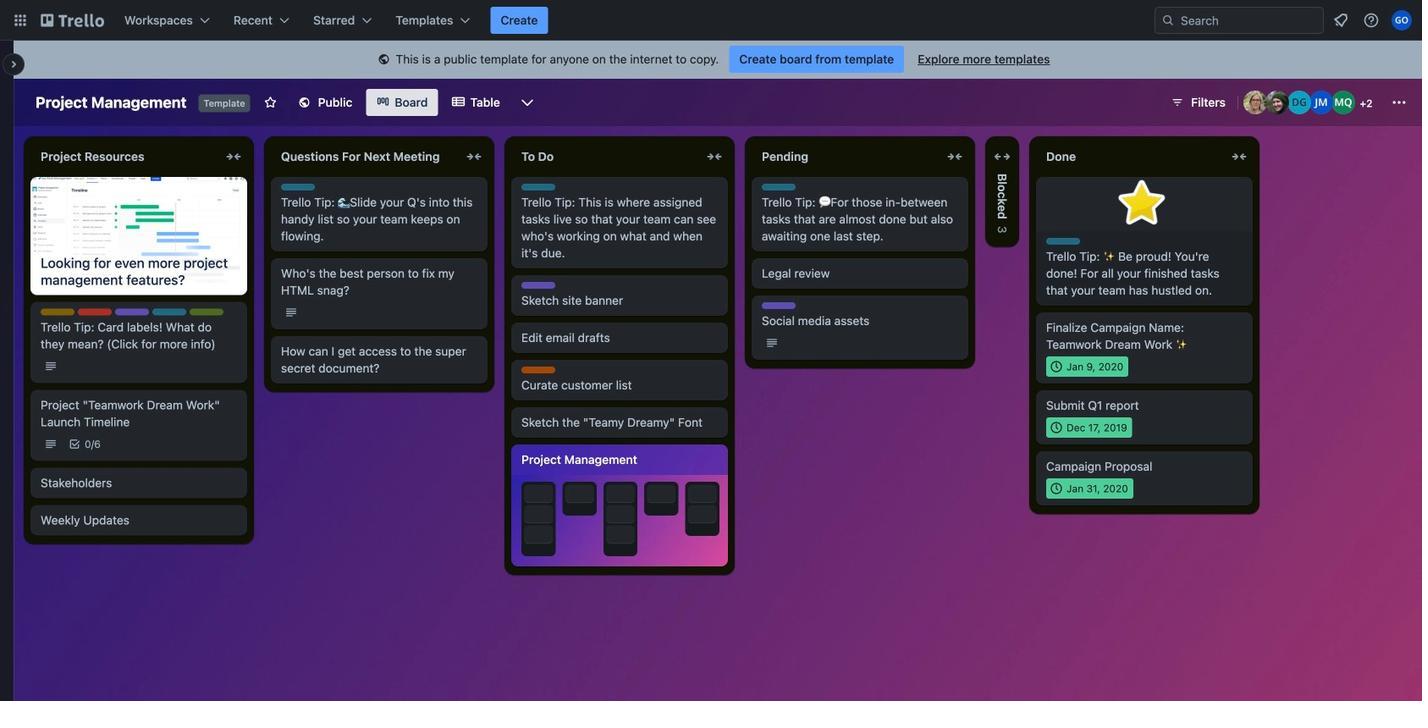 Task type: describe. For each thing, give the bounding box(es) containing it.
search image
[[1162, 14, 1175, 27]]

andrea crawford (andreacrawford8) image
[[1244, 91, 1268, 114]]

color: orange, title: "one more step" element
[[522, 367, 555, 373]]

color: sky, title: "trello tip" element for second collapse list image from right
[[281, 184, 315, 191]]

color: red, title: "priority" element
[[78, 309, 112, 316]]

gary orlando (garyorlando) image
[[1392, 10, 1412, 30]]

melody qiao (melodyqiao) image
[[1332, 91, 1356, 114]]

color: yellow, title: "copy request" element
[[41, 309, 75, 316]]

show menu image
[[1391, 94, 1408, 111]]

primary element
[[0, 0, 1422, 41]]

1 collapse list image from the left
[[704, 146, 725, 167]]

1 horizontal spatial color: purple, title: "design team" element
[[522, 282, 555, 289]]

open information menu image
[[1363, 12, 1380, 29]]

2 collapse list image from the left
[[464, 146, 484, 167]]



Task type: vqa. For each thing, say whether or not it's contained in the screenshot.
Primary "element"
yes



Task type: locate. For each thing, give the bounding box(es) containing it.
1 horizontal spatial collapse list image
[[464, 146, 484, 167]]

color: sky, title: "trello tip" element for first collapse list icon
[[522, 184, 555, 191]]

star image
[[1115, 177, 1169, 231]]

0 notifications image
[[1331, 10, 1351, 30]]

3 collapse list image from the left
[[1229, 146, 1250, 167]]

Board name text field
[[27, 89, 195, 116]]

1 horizontal spatial collapse list image
[[945, 146, 965, 167]]

expand list image
[[992, 146, 1013, 167]]

jordan mirchev (jordan_mirchev) image
[[1310, 91, 1334, 114]]

collapse list image
[[704, 146, 725, 167], [945, 146, 965, 167]]

0 horizontal spatial color: purple, title: "design team" element
[[115, 309, 149, 316]]

None text field
[[30, 143, 220, 170], [1036, 143, 1226, 170], [993, 170, 1012, 223], [30, 143, 220, 170], [1036, 143, 1226, 170], [993, 170, 1012, 223]]

devan goldstein (devangoldstein2) image
[[1288, 91, 1312, 114]]

sm image
[[375, 52, 392, 69]]

2 horizontal spatial collapse list image
[[1229, 146, 1250, 167]]

color: purple, title: "design team" element
[[522, 282, 555, 289], [762, 302, 796, 309], [115, 309, 149, 316]]

color: sky, title: "trello tip" element
[[281, 184, 315, 191], [522, 184, 555, 191], [762, 184, 796, 191], [1047, 238, 1080, 245], [152, 309, 186, 316]]

caity (caity) image
[[1266, 91, 1290, 114]]

star or unstar board image
[[264, 96, 277, 109]]

customize views image
[[519, 94, 536, 111]]

0 horizontal spatial collapse list image
[[704, 146, 725, 167]]

collapse list image
[[224, 146, 244, 167], [464, 146, 484, 167], [1229, 146, 1250, 167]]

None text field
[[511, 143, 701, 170], [752, 143, 942, 170], [511, 143, 701, 170], [752, 143, 942, 170]]

0 horizontal spatial collapse list image
[[224, 146, 244, 167]]

color: lime, title: "halp" element
[[190, 309, 224, 316]]

color: sky, title: "trello tip" element for 1st collapse list icon from the right
[[762, 184, 796, 191]]

Search field
[[1175, 8, 1323, 32]]

2 collapse list image from the left
[[945, 146, 965, 167]]

back to home image
[[41, 7, 104, 34]]

2 horizontal spatial color: purple, title: "design team" element
[[762, 302, 796, 309]]

1 collapse list image from the left
[[224, 146, 244, 167]]



